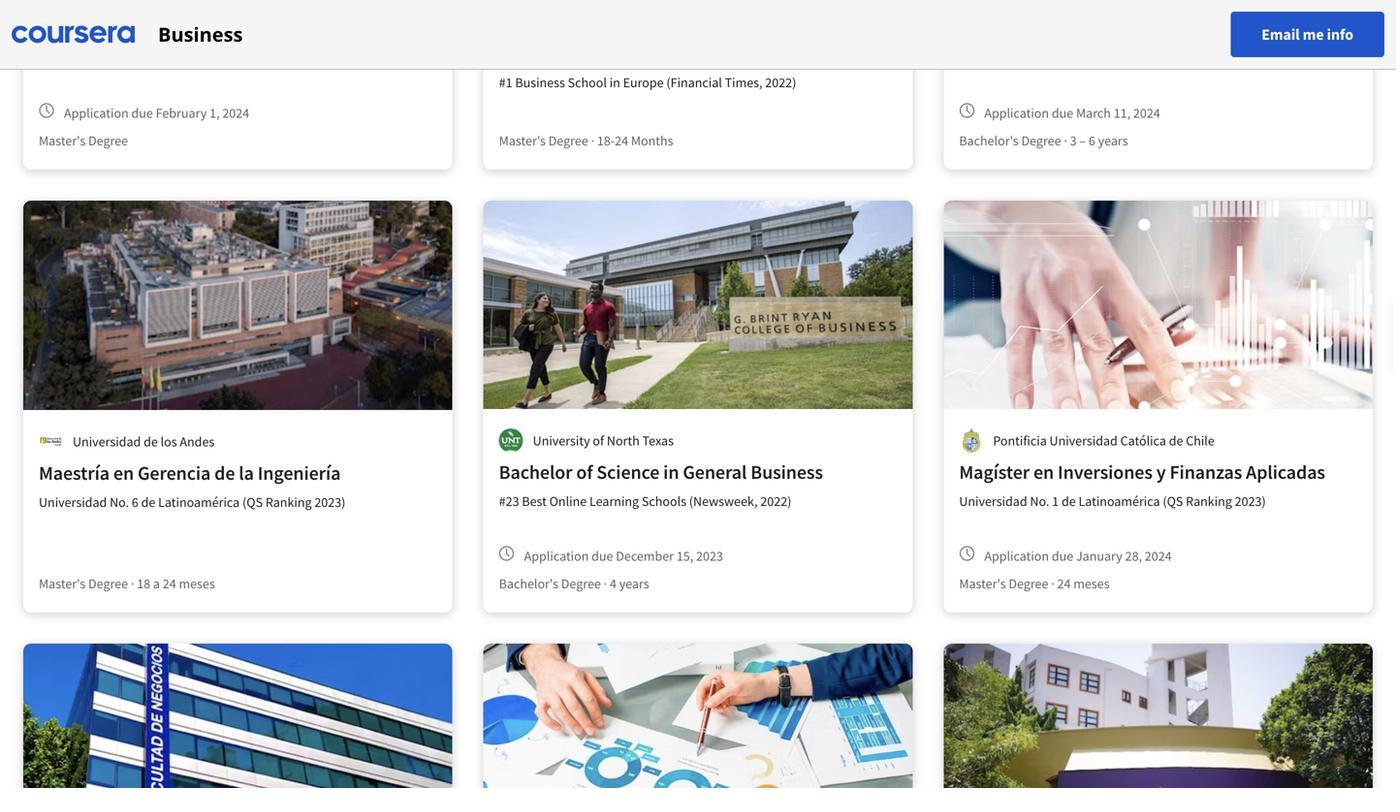 Task type: locate. For each thing, give the bounding box(es) containing it.
1 horizontal spatial science
[[1057, 18, 1120, 42]]

0 horizontal spatial latinoamérica
[[158, 494, 240, 511]]

2024 right 28,
[[1145, 548, 1172, 565]]

december
[[616, 548, 674, 565]]

meses down 'january'
[[1074, 575, 1110, 593]]

· left 18 on the bottom of page
[[131, 575, 134, 593]]

1 horizontal spatial bachelor's
[[960, 132, 1019, 149]]

2023) for finanzas
[[1236, 493, 1267, 510]]

universities
[[138, 30, 204, 48]]

bachelor's degree · 4 years
[[499, 575, 650, 593]]

(qs
[[1163, 493, 1184, 510], [243, 494, 263, 511]]

1,
[[210, 104, 220, 122]]

no. for maestría
[[110, 494, 129, 511]]

degree for master's degree · 24 meses
[[1009, 575, 1049, 593]]

universidad de los andes
[[73, 433, 215, 451]]

0 horizontal spatial years
[[620, 575, 650, 593]]

bachelor for bachelor of science in business administration
[[960, 18, 1033, 42]]

2 vertical spatial of
[[577, 460, 593, 485]]

2023) inside maestría en gerencia de la ingeniería universidad no. 6 de latinoamérica (qs ranking 2023)
[[315, 494, 346, 511]]

·
[[591, 132, 595, 149], [1064, 132, 1068, 149], [131, 575, 134, 593], [604, 575, 607, 593], [1052, 575, 1055, 593]]

· left 4
[[604, 575, 607, 593]]

in for #1 business school in europe (financial times, 2022)
[[610, 74, 621, 91]]

ranking
[[1187, 493, 1233, 510], [266, 494, 312, 511]]

bachelor's for bachelor of science in general business
[[499, 575, 559, 593]]

0 horizontal spatial (qs
[[243, 494, 263, 511]]

24 right a on the left bottom of page
[[163, 575, 176, 593]]

· down 'application due january 28, 2024' in the bottom of the page
[[1052, 575, 1055, 593]]

0 horizontal spatial bachelor's
[[499, 575, 559, 593]]

aplicadas
[[1247, 460, 1326, 485]]

business inside bachelor of science in general business #23 best online learning schools (newsweek, 2022)
[[751, 460, 824, 485]]

due up 3
[[1052, 104, 1074, 122]]

pontificia universidad católica de chile
[[994, 432, 1215, 450]]

0 horizontal spatial ranking
[[266, 494, 312, 511]]

0 horizontal spatial science
[[597, 460, 660, 485]]

application up master's degree · 24 meses
[[985, 548, 1050, 565]]

2023)
[[39, 49, 70, 67], [1236, 493, 1267, 510], [315, 494, 346, 511]]

andes
[[180, 433, 215, 451]]

degree left 18 on the bottom of page
[[88, 575, 128, 593]]

en for magíster
[[1034, 460, 1055, 485]]

latinoamérica
[[1079, 493, 1161, 510], [158, 494, 240, 511]]

· for magíster en inversiones y finanzas aplicadas
[[1052, 575, 1055, 593]]

1 vertical spatial 6
[[132, 494, 139, 511]]

bachelor for bachelor of science in general business #23 best online learning schools (newsweek, 2022)
[[499, 460, 573, 485]]

europe
[[623, 74, 664, 91]]

due for bachelor of science in business administration
[[1052, 104, 1074, 122]]

in up the schools
[[664, 460, 679, 485]]

1 vertical spatial science
[[597, 460, 660, 485]]

0 horizontal spatial bachelor
[[499, 460, 573, 485]]

degree left 3
[[1022, 132, 1062, 149]]

0 vertical spatial bachelor
[[960, 18, 1033, 42]]

bachelor inside bachelor of science in general business #23 best online learning schools (newsweek, 2022)
[[499, 460, 573, 485]]

1 horizontal spatial ranking
[[1187, 493, 1233, 510]]

1 vertical spatial years
[[620, 575, 650, 593]]

meses right a on the left bottom of page
[[179, 575, 215, 593]]

application due december 15, 2023
[[524, 548, 724, 565]]

24
[[615, 132, 629, 149], [163, 575, 176, 593], [1058, 575, 1071, 593]]

no.
[[1031, 493, 1050, 510], [110, 494, 129, 511]]

en inside magíster en inversiones y finanzas aplicadas universidad no. 1 de latinoamérica (qs ranking 2023)
[[1034, 460, 1055, 485]]

due
[[131, 104, 153, 122], [1052, 104, 1074, 122], [592, 548, 614, 565], [1052, 548, 1074, 565]]

2022) right times,
[[766, 74, 797, 91]]

#12 in top public universities in the u.s. (u.s. news & world report, 2023)
[[39, 30, 420, 67]]

en inside maestría en gerencia de la ingeniería universidad no. 6 de latinoamérica (qs ranking 2023)
[[113, 461, 134, 486]]

#1 business school in europe (financial times, 2022)
[[499, 74, 797, 91]]

0 vertical spatial years
[[1099, 132, 1129, 149]]

0 vertical spatial of
[[1037, 18, 1054, 42]]

email me info
[[1262, 25, 1354, 44]]

latinoamérica down the gerencia
[[158, 494, 240, 511]]

0 vertical spatial science
[[1057, 18, 1120, 42]]

science down "north"
[[597, 460, 660, 485]]

universidad down "maestría"
[[39, 494, 107, 511]]

en up 1
[[1034, 460, 1055, 485]]

2023) inside magíster en inversiones y finanzas aplicadas universidad no. 1 de latinoamérica (qs ranking 2023)
[[1236, 493, 1267, 510]]

en down universidad de los andes
[[113, 461, 134, 486]]

master's
[[39, 132, 86, 149], [499, 132, 546, 149], [39, 575, 86, 593], [960, 575, 1006, 593]]

no. inside maestría en gerencia de la ingeniería universidad no. 6 de latinoamérica (qs ranking 2023)
[[110, 494, 129, 511]]

1 vertical spatial 2022)
[[761, 493, 792, 510]]

in
[[1124, 18, 1140, 42], [62, 30, 73, 48], [207, 30, 218, 48], [610, 74, 621, 91], [664, 460, 679, 485]]

en
[[1034, 460, 1055, 485], [113, 461, 134, 486]]

2023) down aplicadas
[[1236, 493, 1267, 510]]

1 vertical spatial of
[[593, 432, 604, 450]]

#1
[[499, 74, 513, 91]]

no. down universidad de los andes
[[110, 494, 129, 511]]

in for bachelor of science in business administration
[[1124, 18, 1140, 42]]

· for bachelor of science in business administration
[[1064, 132, 1068, 149]]

online
[[550, 493, 587, 510]]

degree for bachelor's degree · 3 – 6 years
[[1022, 132, 1062, 149]]

0 horizontal spatial en
[[113, 461, 134, 486]]

meses
[[179, 575, 215, 593], [1074, 575, 1110, 593]]

ranking inside maestría en gerencia de la ingeniería universidad no. 6 de latinoamérica (qs ranking 2023)
[[266, 494, 312, 511]]

2 horizontal spatial 2023)
[[1236, 493, 1267, 510]]

in inside bachelor of science in general business #23 best online learning schools (newsweek, 2022)
[[664, 460, 679, 485]]

top
[[75, 30, 97, 48]]

(qs inside magíster en inversiones y finanzas aplicadas universidad no. 1 de latinoamérica (qs ranking 2023)
[[1163, 493, 1184, 510]]

0 horizontal spatial 2023)
[[39, 49, 70, 67]]

2023) down #12
[[39, 49, 70, 67]]

(newsweek,
[[690, 493, 758, 510]]

bachelor's
[[960, 132, 1019, 149], [499, 575, 559, 593]]

1 horizontal spatial (qs
[[1163, 493, 1184, 510]]

(qs down "la"
[[243, 494, 263, 511]]

years down 11,
[[1099, 132, 1129, 149]]

science
[[1057, 18, 1120, 42], [597, 460, 660, 485]]

2023) inside #12 in top public universities in the u.s. (u.s. news & world report, 2023)
[[39, 49, 70, 67]]

no. inside magíster en inversiones y finanzas aplicadas universidad no. 1 de latinoamérica (qs ranking 2023)
[[1031, 493, 1050, 510]]

in right school
[[610, 74, 621, 91]]

24 down 'application due january 28, 2024' in the bottom of the page
[[1058, 575, 1071, 593]]

· for bachelor of science in general business
[[604, 575, 607, 593]]

science inside bachelor of science in general business #23 best online learning schools (newsweek, 2022)
[[597, 460, 660, 485]]

years
[[1099, 132, 1129, 149], [620, 575, 650, 593]]

application for magíster en inversiones y finanzas aplicadas
[[985, 548, 1050, 565]]

6 down the gerencia
[[132, 494, 139, 511]]

1 vertical spatial bachelor's
[[499, 575, 559, 593]]

february
[[156, 104, 207, 122]]

universidad de los andes logo image
[[39, 430, 63, 454]]

1 horizontal spatial 24
[[615, 132, 629, 149]]

ranking down ingeniería on the bottom left
[[266, 494, 312, 511]]

1 horizontal spatial no.
[[1031, 493, 1050, 510]]

of up online
[[577, 460, 593, 485]]

of left "north"
[[593, 432, 604, 450]]

2022)
[[766, 74, 797, 91], [761, 493, 792, 510]]

0 vertical spatial 6
[[1089, 132, 1096, 149]]

me
[[1304, 25, 1325, 44]]

of inside bachelor of science in general business #23 best online learning schools (newsweek, 2022)
[[577, 460, 593, 485]]

best
[[522, 493, 547, 510]]

de inside magíster en inversiones y finanzas aplicadas universidad no. 1 de latinoamérica (qs ranking 2023)
[[1062, 493, 1076, 510]]

0 vertical spatial 2022)
[[766, 74, 797, 91]]

degree down application due february 1, 2024
[[88, 132, 128, 149]]

· left 3
[[1064, 132, 1068, 149]]

de down the gerencia
[[141, 494, 156, 511]]

application due february 1, 2024
[[64, 104, 249, 122]]

0 horizontal spatial no.
[[110, 494, 129, 511]]

years right 4
[[620, 575, 650, 593]]

de right 1
[[1062, 493, 1076, 510]]

ranking for la
[[266, 494, 312, 511]]

degree for master's degree · 18-24 months
[[549, 132, 589, 149]]

master's degree · 24 meses
[[960, 575, 1110, 593]]

(qs inside maestría en gerencia de la ingeniería universidad no. 6 de latinoamérica (qs ranking 2023)
[[243, 494, 263, 511]]

6 inside maestría en gerencia de la ingeniería universidad no. 6 de latinoamérica (qs ranking 2023)
[[132, 494, 139, 511]]

la
[[239, 461, 254, 486]]

public
[[99, 30, 135, 48]]

24 left months
[[615, 132, 629, 149]]

learning
[[590, 493, 639, 510]]

6
[[1089, 132, 1096, 149], [132, 494, 139, 511]]

2024
[[222, 104, 249, 122], [1134, 104, 1161, 122], [1145, 548, 1172, 565]]

degree left 4
[[561, 575, 601, 593]]

2024 right 11,
[[1134, 104, 1161, 122]]

application up bachelor's degree · 3 – 6 years
[[985, 104, 1050, 122]]

0 horizontal spatial meses
[[179, 575, 215, 593]]

1 horizontal spatial en
[[1034, 460, 1055, 485]]

2023) down ingeniería on the bottom left
[[315, 494, 346, 511]]

1 horizontal spatial latinoamérica
[[1079, 493, 1161, 510]]

–
[[1080, 132, 1087, 149]]

general
[[683, 460, 747, 485]]

bachelor's left 3
[[960, 132, 1019, 149]]

ranking down finanzas
[[1187, 493, 1233, 510]]

bachelor
[[960, 18, 1033, 42], [499, 460, 573, 485]]

universidad down magíster
[[960, 493, 1028, 510]]

ranking inside magíster en inversiones y finanzas aplicadas universidad no. 1 de latinoamérica (qs ranking 2023)
[[1187, 493, 1233, 510]]

bachelor's down best
[[499, 575, 559, 593]]

1 horizontal spatial 2023)
[[315, 494, 346, 511]]

6 right "–"
[[1089, 132, 1096, 149]]

degree left 18- at the top of the page
[[549, 132, 589, 149]]

master's degree · 18-24 months
[[499, 132, 674, 149]]

latinoamérica inside maestría en gerencia de la ingeniería universidad no. 6 de latinoamérica (qs ranking 2023)
[[158, 494, 240, 511]]

católica
[[1121, 432, 1167, 450]]

latinoamérica inside magíster en inversiones y finanzas aplicadas universidad no. 1 de latinoamérica (qs ranking 2023)
[[1079, 493, 1161, 510]]

maestría en gerencia de la ingeniería universidad no. 6 de latinoamérica (qs ranking 2023)
[[39, 461, 346, 511]]

(qs down y
[[1163, 493, 1184, 510]]

science up 'march'
[[1057, 18, 1120, 42]]

degree down 'application due january 28, 2024' in the bottom of the page
[[1009, 575, 1049, 593]]

(financial
[[667, 74, 723, 91]]

1 horizontal spatial bachelor
[[960, 18, 1033, 42]]

a
[[153, 575, 160, 593]]

0 vertical spatial bachelor's
[[960, 132, 1019, 149]]

business
[[1144, 18, 1216, 42], [158, 21, 243, 48], [515, 74, 565, 91], [751, 460, 824, 485]]

finanzas
[[1170, 460, 1243, 485]]

of
[[1037, 18, 1054, 42], [593, 432, 604, 450], [577, 460, 593, 485]]

no. for magíster
[[1031, 493, 1050, 510]]

1 vertical spatial bachelor
[[499, 460, 573, 485]]

latinoamérica down inversiones
[[1079, 493, 1161, 510]]

universidad inside maestría en gerencia de la ingeniería universidad no. 6 de latinoamérica (qs ranking 2023)
[[39, 494, 107, 511]]

no. left 1
[[1031, 493, 1050, 510]]

1 horizontal spatial meses
[[1074, 575, 1110, 593]]

0 horizontal spatial 6
[[132, 494, 139, 511]]

application up bachelor's degree · 4 years
[[524, 548, 589, 565]]

due left 'january'
[[1052, 548, 1074, 565]]

degree for master's degree
[[88, 132, 128, 149]]

application
[[64, 104, 129, 122], [985, 104, 1050, 122], [524, 548, 589, 565], [985, 548, 1050, 565]]

3
[[1071, 132, 1077, 149]]

2022) right (newsweek, on the bottom
[[761, 493, 792, 510]]

due up 4
[[592, 548, 614, 565]]

of up the application due march 11, 2024
[[1037, 18, 1054, 42]]

2023) for universities
[[39, 49, 70, 67]]

los
[[161, 433, 177, 451]]

in up 11,
[[1124, 18, 1140, 42]]



Task type: describe. For each thing, give the bounding box(es) containing it.
(u.s.
[[267, 30, 294, 48]]

university
[[533, 432, 590, 450]]

north
[[607, 432, 640, 450]]

of for business
[[1037, 18, 1054, 42]]

2024 right 1,
[[222, 104, 249, 122]]

in left the
[[207, 30, 218, 48]]

2022) inside bachelor of science in general business #23 best online learning schools (newsweek, 2022)
[[761, 493, 792, 510]]

magíster
[[960, 460, 1030, 485]]

application up master's degree
[[64, 104, 129, 122]]

latinoamérica for inversiones
[[1079, 493, 1161, 510]]

0 horizontal spatial 24
[[163, 575, 176, 593]]

universidad up inversiones
[[1050, 432, 1118, 450]]

science for general
[[597, 460, 660, 485]]

universidad inside magíster en inversiones y finanzas aplicadas universidad no. 1 de latinoamérica (qs ranking 2023)
[[960, 493, 1028, 510]]

email me info button
[[1231, 12, 1385, 57]]

2024 for magíster en inversiones y finanzas aplicadas
[[1145, 548, 1172, 565]]

bachelor of science in business administration
[[960, 18, 1343, 42]]

magíster en inversiones y finanzas aplicadas universidad no. 1 de latinoamérica (qs ranking 2023)
[[960, 460, 1326, 510]]

inversiones
[[1058, 460, 1153, 485]]

coursera image
[[12, 19, 135, 50]]

university of north texas logo image
[[499, 429, 524, 453]]

the
[[220, 30, 239, 48]]

#12
[[39, 30, 59, 48]]

times,
[[725, 74, 763, 91]]

application due march 11, 2024
[[985, 104, 1161, 122]]

info
[[1328, 25, 1354, 44]]

gerencia
[[138, 461, 211, 486]]

2 horizontal spatial 24
[[1058, 575, 1071, 593]]

latinoamérica for gerencia
[[158, 494, 240, 511]]

master's for master's degree · 18 a 24 meses
[[39, 575, 86, 593]]

bachelor's degree · 3 – 6 years
[[960, 132, 1129, 149]]

pontificia universidad católica de chile logo image
[[960, 429, 984, 453]]

application for bachelor of science in general business
[[524, 548, 589, 565]]

2023) for la
[[315, 494, 346, 511]]

(qs for la
[[243, 494, 263, 511]]

de left los
[[144, 433, 158, 451]]

bachelor's for bachelor of science in business administration
[[960, 132, 1019, 149]]

1 meses from the left
[[179, 575, 215, 593]]

application for bachelor of science in business administration
[[985, 104, 1050, 122]]

15,
[[677, 548, 694, 565]]

1 horizontal spatial years
[[1099, 132, 1129, 149]]

u.s.
[[242, 30, 264, 48]]

ranking for finanzas
[[1187, 493, 1233, 510]]

due for magíster en inversiones y finanzas aplicadas
[[1052, 548, 1074, 565]]

de left chile
[[1170, 432, 1184, 450]]

de left "la"
[[215, 461, 235, 486]]

march
[[1077, 104, 1112, 122]]

in right #12
[[62, 30, 73, 48]]

bachelor of science in general business #23 best online learning schools (newsweek, 2022)
[[499, 460, 824, 510]]

january
[[1077, 548, 1123, 565]]

· left 18- at the top of the page
[[591, 132, 595, 149]]

application due january 28, 2024
[[985, 548, 1172, 565]]

news
[[296, 30, 327, 48]]

schools
[[642, 493, 687, 510]]

administration
[[1220, 18, 1343, 42]]

ingeniería
[[258, 461, 341, 486]]

y
[[1157, 460, 1167, 485]]

master's for master's degree · 18-24 months
[[499, 132, 546, 149]]

world
[[341, 30, 375, 48]]

master's for master's degree · 24 meses
[[960, 575, 1006, 593]]

report,
[[378, 30, 420, 48]]

(qs for finanzas
[[1163, 493, 1184, 510]]

degree for bachelor's degree · 4 years
[[561, 575, 601, 593]]

science for business
[[1057, 18, 1120, 42]]

master's for master's degree
[[39, 132, 86, 149]]

1 horizontal spatial 6
[[1089, 132, 1096, 149]]

in for bachelor of science in general business #23 best online learning schools (newsweek, 2022)
[[664, 460, 679, 485]]

maestría
[[39, 461, 110, 486]]

master's degree · 18 a 24 meses
[[39, 575, 215, 593]]

degree for master's degree · 18 a 24 meses
[[88, 575, 128, 593]]

4
[[610, 575, 617, 593]]

&
[[330, 30, 338, 48]]

master's degree
[[39, 132, 128, 149]]

texas
[[643, 432, 674, 450]]

2 meses from the left
[[1074, 575, 1110, 593]]

28,
[[1126, 548, 1143, 565]]

universidad up "maestría"
[[73, 433, 141, 451]]

due left february
[[131, 104, 153, 122]]

1
[[1053, 493, 1059, 510]]

18
[[137, 575, 150, 593]]

due for bachelor of science in general business
[[592, 548, 614, 565]]

11,
[[1114, 104, 1131, 122]]

18-
[[597, 132, 615, 149]]

pontificia
[[994, 432, 1047, 450]]

school
[[568, 74, 607, 91]]

of for general
[[577, 460, 593, 485]]

email
[[1262, 25, 1301, 44]]

#23
[[499, 493, 520, 510]]

2024 for bachelor of science in business administration
[[1134, 104, 1161, 122]]

chile
[[1187, 432, 1215, 450]]

en for maestría
[[113, 461, 134, 486]]

months
[[631, 132, 674, 149]]

university of north texas
[[533, 432, 674, 450]]

2023
[[697, 548, 724, 565]]



Task type: vqa. For each thing, say whether or not it's contained in the screenshot.
europe
yes



